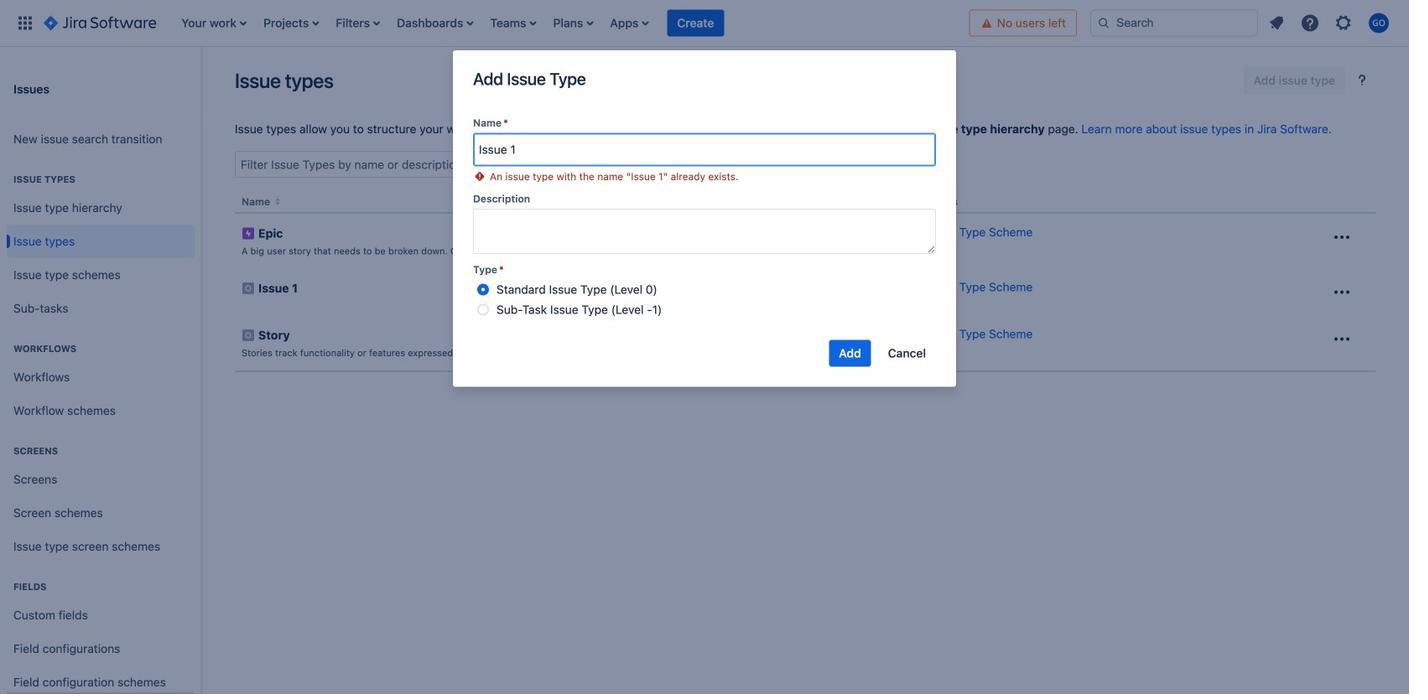 Task type: vqa. For each thing, say whether or not it's contained in the screenshot.
your
no



Task type: locate. For each thing, give the bounding box(es) containing it.
option group
[[473, 280, 936, 320]]

Search field
[[1091, 10, 1258, 36]]

list
[[173, 0, 969, 47], [1262, 8, 1399, 38]]

issue types group
[[7, 156, 195, 331]]

1 heading from the top
[[7, 173, 195, 186]]

4 heading from the top
[[7, 580, 195, 594]]

3 heading from the top
[[7, 445, 195, 458]]

heading for 'issue types' group
[[7, 173, 195, 186]]

4 list item from the left
[[392, 0, 479, 47]]

jira software image
[[44, 13, 156, 33], [44, 13, 156, 33]]

7 list item from the left
[[605, 0, 654, 47]]

learn more image
[[1352, 70, 1372, 91]]

group
[[1244, 67, 1376, 94]]

search image
[[1097, 16, 1111, 30]]

banner
[[0, 0, 1409, 47]]

2 heading from the top
[[7, 342, 195, 356]]

3 list item from the left
[[331, 0, 385, 47]]

list item
[[176, 0, 252, 47], [258, 0, 324, 47], [331, 0, 385, 47], [392, 0, 479, 47], [485, 0, 541, 47], [548, 0, 598, 47], [605, 0, 654, 47], [667, 0, 724, 47]]

8 list item from the left
[[667, 0, 724, 47]]

None text field
[[473, 209, 936, 254]]

None field
[[474, 135, 935, 165]]

6 list item from the left
[[548, 0, 598, 47]]

heading
[[7, 173, 195, 186], [7, 342, 195, 356], [7, 445, 195, 458], [7, 580, 195, 594]]

workflows group
[[7, 325, 195, 433]]

None search field
[[1091, 10, 1258, 36]]



Task type: describe. For each thing, give the bounding box(es) containing it.
Filter Issue Types by name or description text field
[[236, 153, 489, 176]]

error image
[[473, 170, 487, 183]]

1 list item from the left
[[176, 0, 252, 47]]

heading for screens group on the left bottom of page
[[7, 445, 195, 458]]

fields group
[[7, 564, 195, 695]]

2 list item from the left
[[258, 0, 324, 47]]

heading for workflows group
[[7, 342, 195, 356]]

1 horizontal spatial list
[[1262, 8, 1399, 38]]

screens group
[[7, 428, 195, 569]]

0 horizontal spatial list
[[173, 0, 969, 47]]

5 list item from the left
[[485, 0, 541, 47]]

heading for fields group
[[7, 580, 195, 594]]

primary element
[[10, 0, 969, 47]]



